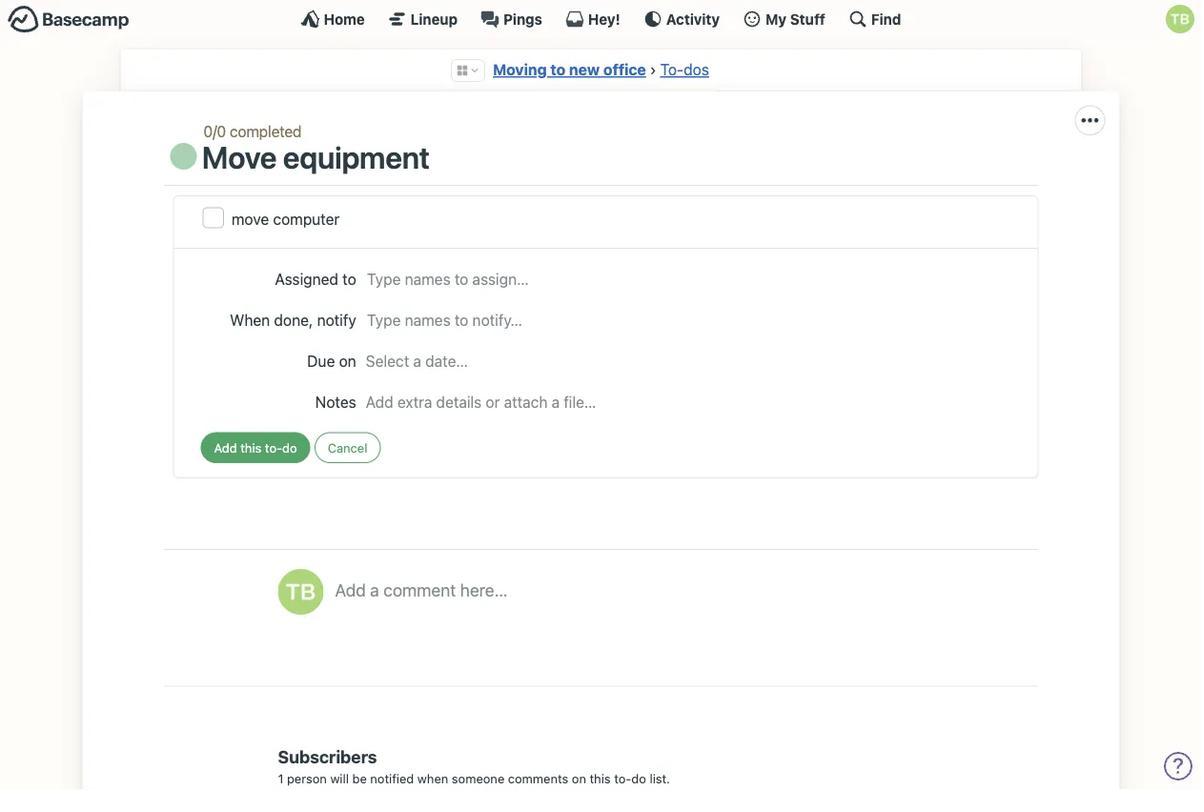 Task type: describe. For each thing, give the bounding box(es) containing it.
done,
[[274, 311, 313, 329]]

cancel button
[[314, 432, 381, 463]]

to-
[[614, 772, 632, 786]]

›
[[650, 61, 656, 79]]

to-dos link
[[660, 61, 709, 79]]

someone
[[452, 772, 505, 786]]

moving to new office
[[493, 61, 646, 79]]

notes
[[315, 393, 356, 411]]

new
[[569, 61, 600, 79]]

cancel
[[328, 441, 367, 455]]

move
[[202, 139, 277, 175]]

main element
[[0, 0, 1202, 37]]

to for assigned
[[342, 270, 356, 288]]

add a comment here… button
[[335, 569, 1020, 655]]

on inside subscribers 1 person will be notified when someone comments on this to-do list.
[[572, 772, 586, 786]]

to-
[[660, 61, 684, 79]]

find
[[871, 10, 901, 27]]

subscribers
[[278, 747, 377, 767]]

activity
[[666, 10, 720, 27]]

office
[[603, 61, 646, 79]]

comments
[[508, 772, 568, 786]]

to for moving
[[550, 61, 566, 79]]

0/0 completed
[[204, 122, 302, 140]]

hey! button
[[565, 10, 621, 29]]

lineup link
[[388, 10, 458, 29]]

1
[[278, 772, 284, 786]]

0/0 completed link
[[204, 122, 302, 140]]

dos
[[684, 61, 709, 79]]

when done, notify
[[230, 311, 356, 329]]

0/0
[[204, 122, 226, 140]]

hey!
[[588, 10, 621, 27]]

Due on text field
[[366, 350, 1011, 373]]

When done, notify text field
[[366, 307, 1011, 333]]

equipment
[[283, 139, 430, 175]]

add a comment here…
[[335, 580, 508, 601]]

person
[[287, 772, 327, 786]]

To-do name text field
[[232, 207, 1024, 231]]

this
[[590, 772, 611, 786]]

stuff
[[790, 10, 826, 27]]

assigned
[[275, 270, 338, 288]]

home link
[[301, 10, 365, 29]]

list.
[[650, 772, 670, 786]]



Task type: vqa. For each thing, say whether or not it's contained in the screenshot.
Pings popup button
yes



Task type: locate. For each thing, give the bounding box(es) containing it.
pings
[[503, 10, 542, 27]]

1 horizontal spatial to
[[550, 61, 566, 79]]

notify
[[317, 311, 356, 329]]

on right due
[[339, 352, 356, 370]]

comment
[[384, 580, 456, 601]]

0 vertical spatial to
[[550, 61, 566, 79]]

tim burton image
[[278, 569, 324, 615]]

Notes text field
[[366, 391, 1011, 414]]

Assigned to text field
[[366, 266, 1011, 291]]

1 vertical spatial on
[[572, 772, 586, 786]]

lineup
[[411, 10, 458, 27]]

0 horizontal spatial to
[[342, 270, 356, 288]]

when
[[230, 311, 270, 329]]

due
[[307, 352, 335, 370]]

when
[[417, 772, 448, 786]]

on left this at the bottom
[[572, 772, 586, 786]]

be
[[352, 772, 367, 786]]

my
[[766, 10, 787, 27]]

my stuff
[[766, 10, 826, 27]]

0 horizontal spatial on
[[339, 352, 356, 370]]

moving to new office link
[[493, 61, 646, 79]]

0 vertical spatial on
[[339, 352, 356, 370]]

do
[[632, 772, 646, 786]]

to
[[550, 61, 566, 79], [342, 270, 356, 288]]

find button
[[848, 10, 901, 29]]

here…
[[460, 580, 508, 601]]

notified
[[370, 772, 414, 786]]

move equipment
[[202, 139, 430, 175]]

to left new
[[550, 61, 566, 79]]

home
[[324, 10, 365, 27]]

switch accounts image
[[8, 5, 130, 34]]

activity link
[[643, 10, 720, 29]]

my stuff button
[[743, 10, 826, 29]]

on
[[339, 352, 356, 370], [572, 772, 586, 786]]

pings button
[[481, 10, 542, 29]]

due on
[[307, 352, 356, 370]]

add
[[335, 580, 366, 601]]

subscribers 1 person will be notified when someone comments on this to-do list.
[[278, 747, 670, 786]]

None submit
[[201, 432, 310, 463]]

› to-dos
[[650, 61, 709, 79]]

1 horizontal spatial on
[[572, 772, 586, 786]]

tim burton image
[[1166, 5, 1195, 33]]

a
[[370, 580, 379, 601]]

completed
[[230, 122, 302, 140]]

will
[[330, 772, 349, 786]]

1 vertical spatial to
[[342, 270, 356, 288]]

assigned to
[[275, 270, 356, 288]]

move equipment link
[[202, 139, 430, 175]]

moving
[[493, 61, 547, 79]]

to right assigned
[[342, 270, 356, 288]]



